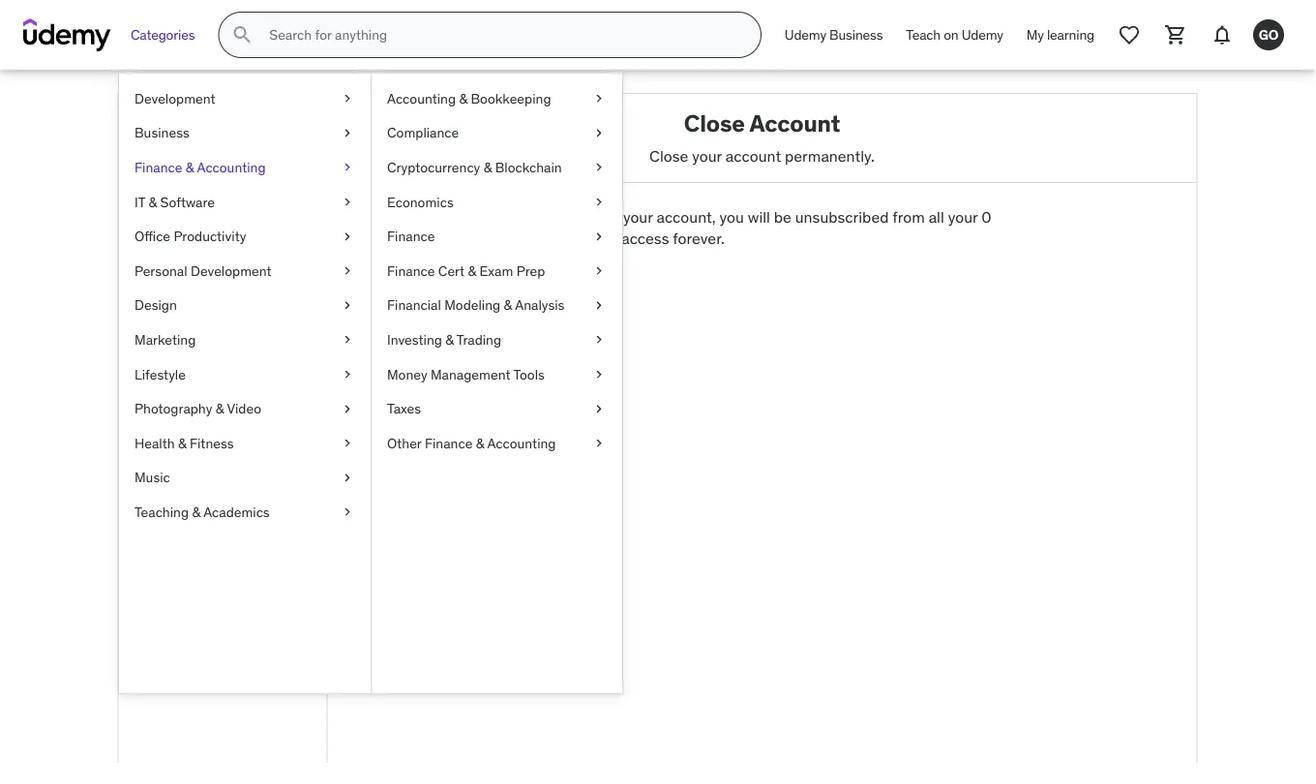 Task type: describe. For each thing, give the bounding box(es) containing it.
trading
[[457, 331, 502, 348]]

close for account
[[684, 108, 745, 138]]

xsmall image for economics
[[592, 192, 607, 211]]

my learning
[[1027, 26, 1095, 43]]

if you close your account, you will be unsubscribed from all your 0 courses, and will lose access forever.
[[472, 207, 992, 248]]

finance cert & exam prep
[[387, 262, 545, 279]]

xsmall image for personal development
[[340, 261, 355, 280]]

udemy business link
[[774, 12, 895, 58]]

notifications
[[134, 493, 222, 513]]

music link
[[119, 460, 371, 495]]

finance right other
[[425, 434, 473, 452]]

subscriptions link
[[119, 401, 327, 430]]

close account
[[484, 278, 586, 298]]

business link
[[119, 116, 371, 150]]

tools
[[514, 365, 545, 383]]

all
[[929, 207, 945, 227]]

subscriptions
[[134, 405, 229, 425]]

permanently.
[[785, 146, 875, 165]]

udemy image
[[23, 18, 111, 51]]

& for video
[[216, 400, 224, 417]]

learning
[[1048, 26, 1095, 43]]

taxes link
[[372, 392, 623, 426]]

photography & video link
[[119, 392, 371, 426]]

health & fitness link
[[119, 426, 371, 460]]

account inside close account close your account permanently.
[[726, 146, 782, 165]]

profile
[[134, 317, 179, 337]]

xsmall image for teaching & academics
[[340, 503, 355, 522]]

modeling
[[445, 296, 501, 314]]

xsmall image for marketing
[[340, 330, 355, 349]]

xsmall image for taxes
[[592, 399, 607, 418]]

blockchain
[[495, 159, 562, 176]]

cryptocurrency & blockchain
[[387, 159, 562, 176]]

teaching & academics
[[135, 503, 270, 521]]

management
[[431, 365, 511, 383]]

courses,
[[472, 229, 530, 248]]

cryptocurrency & blockchain link
[[372, 150, 623, 185]]

my learning link
[[1016, 12, 1107, 58]]

0
[[982, 207, 992, 227]]

video
[[227, 400, 261, 417]]

2 you from the left
[[720, 207, 744, 227]]

xsmall image for finance
[[592, 227, 607, 246]]

account,
[[657, 207, 716, 227]]

finance & accounting
[[135, 159, 266, 176]]

& for accounting
[[186, 159, 194, 176]]

security
[[195, 376, 252, 395]]

marketing
[[135, 331, 196, 348]]

wishlist image
[[1118, 23, 1142, 46]]

photo link
[[119, 342, 327, 371]]

0 vertical spatial go
[[1260, 26, 1279, 43]]

& right cert at the top left of page
[[468, 262, 477, 279]]

it & software
[[135, 193, 215, 210]]

profile link
[[119, 312, 327, 342]]

xsmall image for finance & accounting
[[340, 158, 355, 177]]

forever.
[[673, 229, 725, 248]]

your for account
[[693, 146, 722, 165]]

investing & trading link
[[372, 323, 623, 357]]

account inside close account close your account permanently.
[[750, 108, 841, 138]]

xsmall image for compliance
[[592, 124, 607, 143]]

teach on udemy
[[907, 26, 1004, 43]]

xsmall image for business
[[340, 124, 355, 143]]

xsmall image for accounting & bookkeeping
[[592, 89, 607, 108]]

xsmall image for other finance & accounting
[[592, 434, 607, 453]]

account inside view public profile profile photo account security subscriptions payment methods privacy notifications api clients
[[134, 376, 191, 395]]

health
[[135, 434, 175, 452]]

teaching & academics link
[[119, 495, 371, 529]]

close account close your account permanently.
[[650, 108, 875, 165]]

from
[[893, 207, 926, 227]]

fitness
[[190, 434, 234, 452]]

public
[[171, 287, 213, 307]]

& for trading
[[446, 331, 454, 348]]

& for academics
[[192, 503, 201, 521]]

gary orlando
[[175, 240, 270, 260]]

cryptocurrency
[[387, 159, 481, 176]]

lose
[[590, 229, 618, 248]]

finance for finance & accounting
[[135, 159, 182, 176]]

finance cert & exam prep link
[[372, 254, 623, 288]]

privacy link
[[119, 460, 327, 489]]

finance & accounting link
[[119, 150, 371, 185]]

marketing link
[[119, 323, 371, 357]]

other
[[387, 434, 422, 452]]

categories
[[131, 26, 195, 43]]

view public profile profile photo account security subscriptions payment methods privacy notifications api clients
[[134, 287, 260, 543]]

gary
[[175, 240, 209, 260]]

close account button
[[472, 265, 597, 312]]

0 vertical spatial development
[[135, 90, 216, 107]]

0 horizontal spatial go
[[200, 148, 246, 187]]

api
[[134, 523, 158, 543]]

development link
[[119, 81, 371, 116]]

notifications link
[[119, 489, 327, 518]]

financial modeling & analysis link
[[372, 288, 623, 323]]

it
[[135, 193, 145, 210]]

economics link
[[372, 185, 623, 219]]



Task type: locate. For each thing, give the bounding box(es) containing it.
1 you from the left
[[555, 207, 580, 227]]

account up "photography"
[[134, 376, 191, 395]]

xsmall image inside 'music' "link"
[[340, 468, 355, 487]]

& down "taxes" link
[[476, 434, 485, 452]]

your for you
[[623, 207, 653, 227]]

1 vertical spatial will
[[563, 229, 586, 248]]

1 udemy from the left
[[785, 26, 827, 43]]

finance
[[135, 159, 182, 176], [387, 227, 435, 245], [387, 262, 435, 279], [425, 434, 473, 452]]

xsmall image for it & software
[[340, 192, 355, 211]]

1 horizontal spatial your
[[693, 146, 722, 165]]

accounting up compliance
[[387, 90, 456, 107]]

& left trading
[[446, 331, 454, 348]]

0 horizontal spatial udemy
[[785, 26, 827, 43]]

your up access
[[623, 207, 653, 227]]

0 vertical spatial account
[[750, 108, 841, 138]]

xsmall image for design
[[340, 296, 355, 315]]

investing
[[387, 331, 442, 348]]

design
[[135, 296, 177, 314]]

money management tools
[[387, 365, 545, 383]]

accounting down the business link on the left of the page
[[197, 159, 266, 176]]

your inside close account close your account permanently.
[[693, 146, 722, 165]]

1 vertical spatial close
[[650, 146, 689, 165]]

payment methods link
[[119, 430, 327, 460]]

accounting down "taxes" link
[[487, 434, 556, 452]]

accounting & bookkeeping link
[[372, 81, 623, 116]]

personal development
[[135, 262, 272, 279]]

0 horizontal spatial accounting
[[197, 159, 266, 176]]

xsmall image inside finance & accounting link
[[340, 158, 355, 177]]

it & software link
[[119, 185, 371, 219]]

xsmall image for development
[[340, 89, 355, 108]]

your up the account,
[[693, 146, 722, 165]]

& inside 'link'
[[504, 296, 512, 314]]

close
[[583, 207, 620, 227]]

xsmall image inside finance link
[[592, 227, 607, 246]]

0 horizontal spatial will
[[563, 229, 586, 248]]

personal development link
[[119, 254, 371, 288]]

xsmall image inside the business link
[[340, 124, 355, 143]]

office productivity link
[[119, 219, 371, 254]]

account down and
[[527, 278, 586, 298]]

xsmall image
[[592, 89, 607, 108], [592, 124, 607, 143], [340, 158, 355, 177], [592, 158, 607, 177], [340, 227, 355, 246], [592, 227, 607, 246], [340, 261, 355, 280], [592, 261, 607, 280], [340, 330, 355, 349], [340, 365, 355, 384], [340, 399, 355, 418], [592, 399, 607, 418], [340, 434, 355, 453], [592, 434, 607, 453], [340, 468, 355, 487], [340, 503, 355, 522]]

taxes
[[387, 400, 421, 417]]

& right health at the bottom left
[[178, 434, 186, 452]]

& for bookkeeping
[[459, 90, 468, 107]]

finance up it & software at the top left of the page
[[135, 159, 182, 176]]

music
[[135, 469, 170, 486]]

productivity
[[174, 227, 246, 245]]

lifestyle link
[[119, 357, 371, 392]]

will right and
[[563, 229, 586, 248]]

teach on udemy link
[[895, 12, 1016, 58]]

business up finance & accounting
[[135, 124, 190, 141]]

money management tools link
[[372, 357, 623, 392]]

xsmall image for money management tools
[[592, 365, 607, 384]]

2 vertical spatial close
[[484, 278, 524, 298]]

and
[[534, 229, 560, 248]]

account up be
[[726, 146, 782, 165]]

account
[[750, 108, 841, 138], [134, 376, 191, 395]]

2 horizontal spatial your
[[949, 207, 978, 227]]

orlando
[[212, 240, 270, 260]]

xsmall image for photography & video
[[340, 399, 355, 418]]

& left bookkeeping
[[459, 90, 468, 107]]

0 horizontal spatial account
[[527, 278, 586, 298]]

& for software
[[149, 193, 157, 210]]

xsmall image inside lifestyle link
[[340, 365, 355, 384]]

design link
[[119, 288, 371, 323]]

0 vertical spatial account
[[726, 146, 782, 165]]

development inside personal development link
[[191, 262, 272, 279]]

prep
[[517, 262, 545, 279]]

& down security
[[216, 400, 224, 417]]

xsmall image inside it & software link
[[340, 192, 355, 211]]

will
[[748, 207, 771, 227], [563, 229, 586, 248]]

xsmall image inside the health & fitness link
[[340, 434, 355, 453]]

xsmall image for health & fitness
[[340, 434, 355, 453]]

finance down economics
[[387, 227, 435, 245]]

accounting inside the accounting & bookkeeping link
[[387, 90, 456, 107]]

finance for finance cert & exam prep
[[387, 262, 435, 279]]

1 horizontal spatial accounting
[[387, 90, 456, 107]]

office productivity
[[135, 227, 246, 245]]

& right it
[[149, 193, 157, 210]]

0 vertical spatial business
[[830, 26, 883, 43]]

close inside button
[[484, 278, 524, 298]]

xsmall image inside money management tools link
[[592, 365, 607, 384]]

compliance
[[387, 124, 459, 141]]

other finance & accounting link
[[372, 426, 623, 460]]

2 vertical spatial accounting
[[487, 434, 556, 452]]

view
[[134, 287, 167, 307]]

xsmall image inside photography & video link
[[340, 399, 355, 418]]

& down the compliance link
[[484, 159, 492, 176]]

& for blockchain
[[484, 159, 492, 176]]

finance for finance
[[387, 227, 435, 245]]

0 horizontal spatial business
[[135, 124, 190, 141]]

business left teach
[[830, 26, 883, 43]]

xsmall image inside marketing link
[[340, 330, 355, 349]]

cert
[[438, 262, 465, 279]]

view public profile link
[[119, 283, 327, 312]]

lifestyle
[[135, 365, 186, 383]]

development down "categories" dropdown button
[[135, 90, 216, 107]]

xsmall image inside personal development link
[[340, 261, 355, 280]]

udemy business
[[785, 26, 883, 43]]

go up software
[[200, 148, 246, 187]]

notifications image
[[1211, 23, 1235, 46]]

methods
[[199, 434, 260, 454]]

xsmall image for office productivity
[[340, 227, 355, 246]]

photo
[[134, 346, 175, 366]]

if
[[542, 207, 551, 227]]

submit search image
[[231, 23, 254, 46]]

xsmall image inside other finance & accounting link
[[592, 434, 607, 453]]

go right notifications image
[[1260, 26, 1279, 43]]

xsmall image inside the accounting & bookkeeping link
[[592, 89, 607, 108]]

&
[[459, 90, 468, 107], [186, 159, 194, 176], [484, 159, 492, 176], [149, 193, 157, 210], [468, 262, 477, 279], [504, 296, 512, 314], [446, 331, 454, 348], [216, 400, 224, 417], [178, 434, 186, 452], [476, 434, 485, 452], [192, 503, 201, 521]]

1 vertical spatial development
[[191, 262, 272, 279]]

xsmall image inside teaching & academics link
[[340, 503, 355, 522]]

development down gary orlando at the top left of the page
[[191, 262, 272, 279]]

xsmall image inside design link
[[340, 296, 355, 315]]

& up clients
[[192, 503, 201, 521]]

1 horizontal spatial you
[[720, 207, 744, 227]]

will left be
[[748, 207, 771, 227]]

Search for anything text field
[[266, 18, 738, 51]]

0 vertical spatial accounting
[[387, 90, 456, 107]]

xsmall image inside economics link
[[592, 192, 607, 211]]

xsmall image inside cryptocurrency & blockchain "link"
[[592, 158, 607, 177]]

xsmall image
[[340, 89, 355, 108], [340, 124, 355, 143], [340, 192, 355, 211], [592, 192, 607, 211], [340, 296, 355, 315], [592, 296, 607, 315], [592, 330, 607, 349], [592, 365, 607, 384]]

business
[[830, 26, 883, 43], [135, 124, 190, 141]]

close
[[684, 108, 745, 138], [650, 146, 689, 165], [484, 278, 524, 298]]

2 horizontal spatial accounting
[[487, 434, 556, 452]]

0 horizontal spatial your
[[623, 207, 653, 227]]

personal
[[135, 262, 187, 279]]

photography & video
[[135, 400, 261, 417]]

0 vertical spatial will
[[748, 207, 771, 227]]

accounting inside other finance & accounting link
[[487, 434, 556, 452]]

your left 0
[[949, 207, 978, 227]]

xsmall image inside financial modeling & analysis 'link'
[[592, 296, 607, 315]]

1 horizontal spatial udemy
[[962, 26, 1004, 43]]

money
[[387, 365, 428, 383]]

finance up "financial"
[[387, 262, 435, 279]]

1 horizontal spatial go
[[1260, 26, 1279, 43]]

xsmall image inside office productivity link
[[340, 227, 355, 246]]

& inside "link"
[[484, 159, 492, 176]]

xsmall image for investing & trading
[[592, 330, 607, 349]]

1 horizontal spatial business
[[830, 26, 883, 43]]

xsmall image inside investing & trading link
[[592, 330, 607, 349]]

close for account
[[484, 278, 524, 298]]

categories button
[[119, 12, 207, 58]]

xsmall image for music
[[340, 468, 355, 487]]

accounting
[[387, 90, 456, 107], [197, 159, 266, 176], [487, 434, 556, 452]]

0 horizontal spatial you
[[555, 207, 580, 227]]

xsmall image inside the compliance link
[[592, 124, 607, 143]]

& up software
[[186, 159, 194, 176]]

xsmall image inside finance cert & exam prep link
[[592, 261, 607, 280]]

privacy
[[134, 464, 184, 484]]

1 vertical spatial accounting
[[197, 159, 266, 176]]

you right if
[[555, 207, 580, 227]]

account inside close account button
[[527, 278, 586, 298]]

account security link
[[119, 371, 327, 401]]

0 horizontal spatial account
[[134, 376, 191, 395]]

& for fitness
[[178, 434, 186, 452]]

xsmall image for lifestyle
[[340, 365, 355, 384]]

you up forever.
[[720, 207, 744, 227]]

financial modeling & analysis
[[387, 296, 565, 314]]

finance link
[[372, 219, 623, 254]]

analysis
[[515, 296, 565, 314]]

economics
[[387, 193, 454, 210]]

accounting inside finance & accounting link
[[197, 159, 266, 176]]

you
[[555, 207, 580, 227], [720, 207, 744, 227]]

xsmall image inside "taxes" link
[[592, 399, 607, 418]]

access
[[622, 229, 670, 248]]

1 horizontal spatial will
[[748, 207, 771, 227]]

account up permanently.
[[750, 108, 841, 138]]

0 vertical spatial close
[[684, 108, 745, 138]]

unsubscribed
[[796, 207, 889, 227]]

1 horizontal spatial account
[[726, 146, 782, 165]]

& left analysis on the top of page
[[504, 296, 512, 314]]

clients
[[162, 523, 208, 543]]

2 udemy from the left
[[962, 26, 1004, 43]]

financial
[[387, 296, 441, 314]]

shopping cart with 0 items image
[[1165, 23, 1188, 46]]

1 vertical spatial account
[[134, 376, 191, 395]]

investing & trading
[[387, 331, 502, 348]]

teaching
[[135, 503, 189, 521]]

on
[[944, 26, 959, 43]]

1 vertical spatial business
[[135, 124, 190, 141]]

api clients link
[[119, 518, 327, 548]]

go link
[[1246, 12, 1293, 58]]

software
[[160, 193, 215, 210]]

xsmall image inside the development link
[[340, 89, 355, 108]]

bookkeeping
[[471, 90, 551, 107]]

xsmall image for financial modeling & analysis
[[592, 296, 607, 315]]

other finance & accounting
[[387, 434, 556, 452]]

be
[[774, 207, 792, 227]]

1 vertical spatial account
[[527, 278, 586, 298]]

1 horizontal spatial account
[[750, 108, 841, 138]]

1 vertical spatial go
[[200, 148, 246, 187]]

xsmall image for finance cert & exam prep
[[592, 261, 607, 280]]

profile
[[216, 287, 260, 307]]

teach
[[907, 26, 941, 43]]

xsmall image for cryptocurrency & blockchain
[[592, 158, 607, 177]]



Task type: vqa. For each thing, say whether or not it's contained in the screenshot.
IT & Software link
yes



